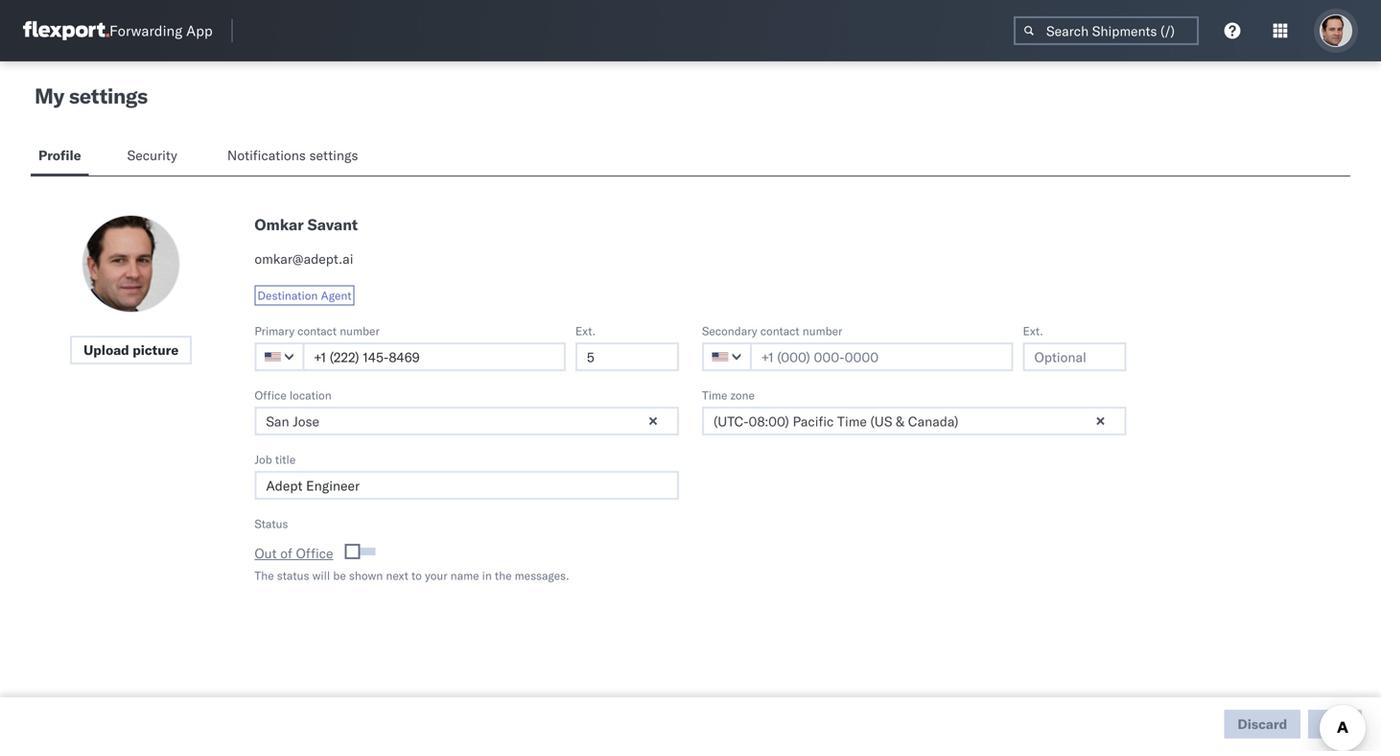 Task type: describe. For each thing, give the bounding box(es) containing it.
notifications settings
[[227, 147, 358, 164]]

location
[[290, 388, 332, 402]]

contact for secondary
[[760, 324, 800, 338]]

number for secondary contact number
[[803, 324, 843, 338]]

zone
[[731, 388, 755, 402]]

shown
[[349, 568, 383, 583]]

my settings
[[35, 82, 147, 109]]

the status will be shown next to your name in the messages.
[[255, 568, 570, 583]]

status
[[255, 517, 288, 531]]

title
[[275, 452, 296, 467]]

job
[[255, 452, 272, 467]]

notifications settings button
[[220, 138, 374, 176]]

status
[[277, 568, 309, 583]]

flexport. image
[[23, 21, 109, 40]]

destination agent
[[257, 288, 352, 303]]

job title
[[255, 452, 296, 467]]

secondary
[[702, 324, 757, 338]]

upload picture
[[84, 342, 179, 358]]

the
[[495, 568, 512, 583]]

messages.
[[515, 568, 570, 583]]

be
[[333, 568, 346, 583]]

omkar@adept.ai
[[255, 250, 353, 267]]

destination
[[257, 288, 318, 303]]

Search Shipments (/) text field
[[1014, 16, 1199, 45]]

United States text field
[[702, 342, 752, 371]]

the
[[255, 568, 274, 583]]

primary contact number
[[255, 324, 380, 338]]

out
[[255, 545, 277, 562]]

Job title text field
[[255, 471, 679, 500]]

Optional telephone field
[[575, 342, 679, 371]]

secondary contact number
[[702, 324, 843, 338]]

time zone
[[702, 388, 755, 402]]

San Jose text field
[[255, 407, 679, 436]]

security button
[[120, 138, 189, 176]]

upload
[[84, 342, 129, 358]]

forwarding app link
[[23, 21, 213, 40]]

United States text field
[[255, 342, 304, 371]]

agent
[[321, 288, 352, 303]]

settings for notifications settings
[[309, 147, 358, 164]]



Task type: vqa. For each thing, say whether or not it's contained in the screenshot.
up
no



Task type: locate. For each thing, give the bounding box(es) containing it.
0 horizontal spatial number
[[340, 324, 380, 338]]

savant
[[308, 215, 358, 234]]

time
[[702, 388, 728, 402]]

number
[[340, 324, 380, 338], [803, 324, 843, 338]]

contact for primary
[[298, 324, 337, 338]]

2 contact from the left
[[760, 324, 800, 338]]

0 vertical spatial settings
[[69, 82, 147, 109]]

number up +1 (000) 000-0000 telephone field
[[803, 324, 843, 338]]

settings inside button
[[309, 147, 358, 164]]

forwarding app
[[109, 22, 213, 40]]

next
[[386, 568, 409, 583]]

your
[[425, 568, 448, 583]]

0 horizontal spatial contact
[[298, 324, 337, 338]]

settings for my settings
[[69, 82, 147, 109]]

will
[[312, 568, 330, 583]]

app
[[186, 22, 213, 40]]

name
[[451, 568, 479, 583]]

+1 (000) 000-0000 telephone field
[[302, 342, 566, 371]]

settings right notifications
[[309, 147, 358, 164]]

ext.
[[575, 324, 596, 338], [1023, 324, 1044, 338]]

ext. for secondary contact number
[[1023, 324, 1044, 338]]

1 number from the left
[[340, 324, 380, 338]]

+1 (000) 000-0000 telephone field
[[750, 342, 1013, 371]]

ext. for primary contact number
[[575, 324, 596, 338]]

1 vertical spatial settings
[[309, 147, 358, 164]]

out of office
[[255, 545, 333, 562]]

1 horizontal spatial settings
[[309, 147, 358, 164]]

number for primary contact number
[[340, 324, 380, 338]]

security
[[127, 147, 177, 164]]

1 horizontal spatial number
[[803, 324, 843, 338]]

1 ext. from the left
[[575, 324, 596, 338]]

settings right my
[[69, 82, 147, 109]]

office
[[255, 388, 287, 402], [296, 545, 333, 562]]

contact
[[298, 324, 337, 338], [760, 324, 800, 338]]

profile button
[[31, 138, 89, 176]]

1 horizontal spatial ext.
[[1023, 324, 1044, 338]]

1 horizontal spatial office
[[296, 545, 333, 562]]

0 horizontal spatial ext.
[[575, 324, 596, 338]]

office down united states text field
[[255, 388, 287, 402]]

2 ext. from the left
[[1023, 324, 1044, 338]]

office location
[[255, 388, 332, 402]]

to
[[411, 568, 422, 583]]

ext. up optional phone field
[[575, 324, 596, 338]]

1 contact from the left
[[298, 324, 337, 338]]

contact down destination agent
[[298, 324, 337, 338]]

None checkbox
[[349, 548, 375, 555]]

notifications
[[227, 147, 306, 164]]

of
[[280, 545, 292, 562]]

my
[[35, 82, 64, 109]]

contact right 'secondary'
[[760, 324, 800, 338]]

picture
[[133, 342, 179, 358]]

forwarding
[[109, 22, 183, 40]]

settings
[[69, 82, 147, 109], [309, 147, 358, 164]]

1 vertical spatial office
[[296, 545, 333, 562]]

omkar savant
[[255, 215, 358, 234]]

0 vertical spatial office
[[255, 388, 287, 402]]

2 number from the left
[[803, 324, 843, 338]]

primary
[[255, 324, 295, 338]]

omkar
[[255, 215, 304, 234]]

number down agent
[[340, 324, 380, 338]]

1 horizontal spatial contact
[[760, 324, 800, 338]]

Optional telephone field
[[1023, 342, 1127, 371]]

office up 'will'
[[296, 545, 333, 562]]

profile
[[38, 147, 81, 164]]

0 horizontal spatial office
[[255, 388, 287, 402]]

in
[[482, 568, 492, 583]]

(UTC-08:00) Pacific Time (US & Canada) text field
[[702, 407, 1127, 436]]

ext. up optional telephone field
[[1023, 324, 1044, 338]]

0 horizontal spatial settings
[[69, 82, 147, 109]]

upload picture button
[[70, 336, 192, 365]]



